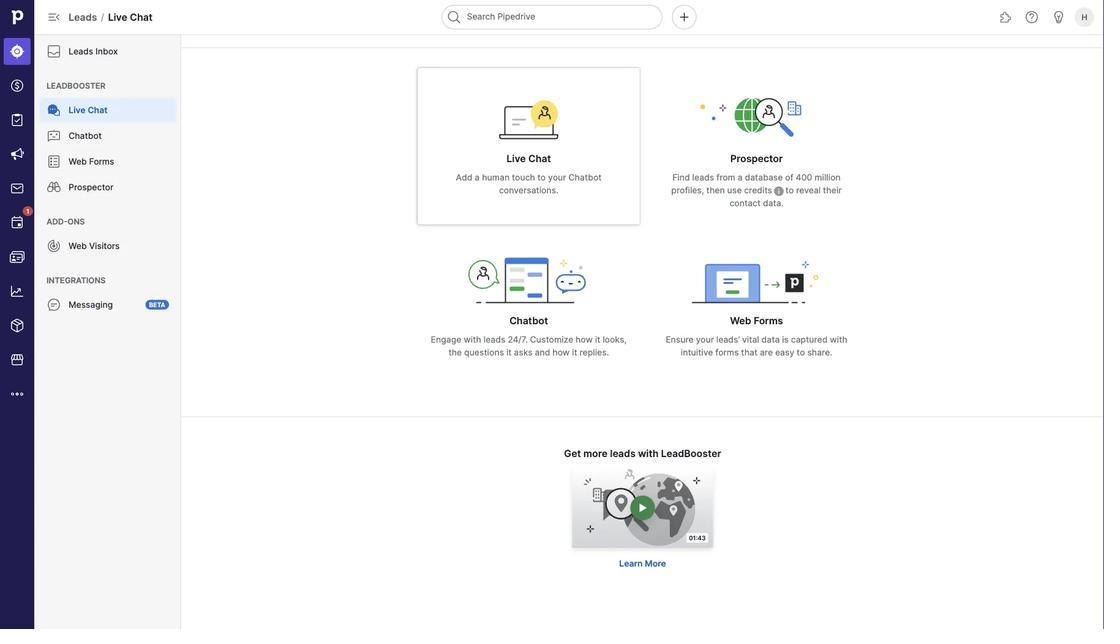 Task type: locate. For each thing, give the bounding box(es) containing it.
your up intuitive
[[696, 335, 714, 345]]

0 vertical spatial leads
[[69, 11, 97, 23]]

/
[[101, 11, 104, 23]]

leads for leads inbox
[[69, 46, 93, 57]]

1 horizontal spatial how
[[576, 335, 593, 345]]

0 horizontal spatial leads
[[484, 335, 505, 345]]

more
[[583, 448, 608, 460]]

0 vertical spatial leadbooster
[[47, 81, 105, 90]]

live chat inside menu item
[[69, 105, 107, 115]]

leads left inbox
[[69, 46, 93, 57]]

0 horizontal spatial a
[[475, 173, 480, 183]]

0 vertical spatial chatbot
[[69, 131, 102, 141]]

0 horizontal spatial chat
[[88, 105, 107, 115]]

0 vertical spatial your
[[548, 173, 566, 183]]

leads / live chat
[[69, 11, 152, 23]]

color undefined image inside web visitors link
[[47, 239, 61, 254]]

0 horizontal spatial forms
[[89, 156, 114, 167]]

profiles,
[[671, 186, 704, 196]]

2 horizontal spatial leads
[[692, 173, 714, 183]]

menu toggle image
[[47, 10, 61, 24]]

leads inside find leads from a database of 400 million profiles, then use credits
[[692, 173, 714, 183]]

ons
[[68, 217, 85, 226]]

web forms
[[69, 156, 114, 167], [730, 315, 783, 327]]

data.
[[763, 198, 784, 209]]

color undefined image up add-
[[47, 180, 61, 195]]

1 a from the left
[[475, 173, 480, 183]]

color undefined image down add-
[[47, 239, 61, 254]]

leads up the then
[[692, 173, 714, 183]]

color undefined image inside 'chatbot' "link"
[[47, 129, 61, 143]]

0 horizontal spatial live chat
[[69, 105, 107, 115]]

to down captured at bottom right
[[797, 348, 805, 358]]

1 vertical spatial live chat
[[507, 153, 551, 165]]

chatbot
[[69, 131, 102, 141], [569, 173, 602, 183], [509, 315, 548, 327]]

0 vertical spatial forms
[[89, 156, 114, 167]]

web forms inside menu
[[69, 156, 114, 167]]

live chat link
[[39, 98, 176, 122]]

live chat up 'chatbot' "link"
[[69, 105, 107, 115]]

with up share.
[[830, 335, 847, 345]]

0 horizontal spatial with
[[464, 335, 481, 345]]

leads
[[69, 11, 97, 23], [69, 46, 93, 57]]

web down ons in the left of the page
[[69, 241, 87, 251]]

2 color undefined image from the top
[[47, 298, 61, 312]]

2 vertical spatial leads
[[610, 448, 636, 460]]

products image
[[10, 318, 24, 333]]

live chat up touch
[[507, 153, 551, 165]]

forms up prospector link
[[89, 156, 114, 167]]

color undefined image inside web forms link
[[47, 154, 61, 169]]

1 vertical spatial your
[[696, 335, 714, 345]]

with
[[464, 335, 481, 345], [830, 335, 847, 345], [638, 448, 659, 460]]

your
[[548, 173, 566, 183], [696, 335, 714, 345]]

a up use
[[738, 173, 743, 183]]

0 vertical spatial live
[[108, 11, 127, 23]]

h
[[1082, 12, 1087, 22]]

2 vertical spatial to
[[797, 348, 805, 358]]

web visitors link
[[39, 234, 176, 258]]

color undefined image right projects icon
[[47, 103, 61, 118]]

chat inside menu item
[[88, 105, 107, 115]]

intuitive
[[681, 348, 713, 358]]

it up replies.
[[595, 335, 600, 345]]

projects image
[[10, 113, 24, 127]]

2 vertical spatial live
[[507, 153, 526, 165]]

web forms up vital
[[730, 315, 783, 327]]

400
[[796, 173, 812, 183]]

with up questions at the left bottom
[[464, 335, 481, 345]]

color undefined image down integrations
[[47, 298, 61, 312]]

marketplace image
[[10, 353, 24, 367]]

chat right /
[[130, 11, 152, 23]]

1 horizontal spatial a
[[738, 173, 743, 183]]

0 horizontal spatial prospector
[[69, 182, 113, 193]]

to
[[538, 173, 546, 183], [786, 186, 794, 196], [797, 348, 805, 358]]

chatbot link
[[39, 124, 176, 148]]

0 vertical spatial color undefined image
[[47, 129, 61, 143]]

0 vertical spatial web forms
[[69, 156, 114, 167]]

1 horizontal spatial chat
[[130, 11, 152, 23]]

reveal
[[796, 186, 821, 196]]

1 vertical spatial how
[[553, 348, 570, 358]]

leads for get more leads with leadbooster
[[610, 448, 636, 460]]

1 vertical spatial leadbooster
[[661, 448, 721, 460]]

add a human touch to your chatbot conversations.
[[456, 173, 602, 196]]

color undefined image inside prospector link
[[47, 180, 61, 195]]

1
[[26, 208, 29, 215]]

color undefined image for web forms
[[47, 154, 61, 169]]

with inside ensure your leads' vital data is captured with intuitive forms that are easy to share.
[[830, 335, 847, 345]]

conversations.
[[499, 186, 559, 196]]

customize
[[530, 335, 573, 345]]

1 horizontal spatial web forms
[[730, 315, 783, 327]]

0 vertical spatial web
[[69, 156, 87, 167]]

live up 'chatbot' "link"
[[69, 105, 86, 115]]

color undefined image for messaging
[[47, 298, 61, 312]]

with inside engage with leads 24/7. customize how it looks, the questions it asks and how it replies.
[[464, 335, 481, 345]]

leads left /
[[69, 11, 97, 23]]

live chat
[[69, 105, 107, 115], [507, 153, 551, 165]]

color undefined image inside leads inbox "link"
[[47, 44, 61, 59]]

to inside add a human touch to your chatbot conversations.
[[538, 173, 546, 183]]

1 vertical spatial leads
[[69, 46, 93, 57]]

it left asks
[[506, 348, 512, 358]]

0 horizontal spatial chatbot
[[69, 131, 102, 141]]

prospector
[[730, 153, 783, 165], [69, 182, 113, 193]]

color undefined image right campaigns "image"
[[47, 154, 61, 169]]

1 horizontal spatial leads
[[610, 448, 636, 460]]

beta
[[149, 301, 165, 309]]

forms
[[89, 156, 114, 167], [754, 315, 783, 327]]

inbox
[[96, 46, 118, 57]]

prospector down web forms link at the top left of the page
[[69, 182, 113, 193]]

leads image
[[10, 44, 24, 59]]

color undefined image inside "live chat" link
[[47, 103, 61, 118]]

1 horizontal spatial leadbooster
[[661, 448, 721, 460]]

learn more link
[[619, 559, 666, 570]]

learn
[[619, 559, 643, 570]]

web down 'chatbot' "link"
[[69, 156, 87, 167]]

2 horizontal spatial chatbot
[[569, 173, 602, 183]]

sales inbox image
[[10, 181, 24, 196]]

color undefined image
[[47, 129, 61, 143], [47, 298, 61, 312]]

leads inside "link"
[[69, 46, 93, 57]]

live
[[108, 11, 127, 23], [69, 105, 86, 115], [507, 153, 526, 165]]

1 horizontal spatial it
[[572, 348, 577, 358]]

1 horizontal spatial live chat
[[507, 153, 551, 165]]

web forms up prospector link
[[69, 156, 114, 167]]

menu containing leads inbox
[[34, 34, 181, 630]]

of
[[785, 173, 794, 183]]

1 vertical spatial chatbot
[[569, 173, 602, 183]]

a right add
[[475, 173, 480, 183]]

0 vertical spatial leads
[[692, 173, 714, 183]]

1 vertical spatial live
[[69, 105, 86, 115]]

2 horizontal spatial with
[[830, 335, 847, 345]]

how down 'customize'
[[553, 348, 570, 358]]

find
[[672, 173, 690, 183]]

visitors
[[89, 241, 120, 251]]

menu
[[34, 34, 181, 630]]

2 horizontal spatial it
[[595, 335, 600, 345]]

color undefined image for web visitors
[[47, 239, 61, 254]]

web up vital
[[730, 315, 751, 327]]

1 color undefined image from the top
[[47, 129, 61, 143]]

your up conversations. in the top of the page
[[548, 173, 566, 183]]

color undefined image
[[47, 44, 61, 59], [47, 103, 61, 118], [47, 154, 61, 169], [47, 180, 61, 195], [10, 216, 24, 230], [47, 239, 61, 254]]

0 horizontal spatial web forms
[[69, 156, 114, 167]]

leads inside engage with leads 24/7. customize how it looks, the questions it asks and how it replies.
[[484, 335, 505, 345]]

color undefined image inside the 1 link
[[10, 216, 24, 230]]

color undefined image for leads inbox
[[47, 44, 61, 59]]

a
[[475, 173, 480, 183], [738, 173, 743, 183]]

prospector up database
[[730, 153, 783, 165]]

0 vertical spatial live chat
[[69, 105, 107, 115]]

0 vertical spatial chat
[[130, 11, 152, 23]]

0 horizontal spatial your
[[548, 173, 566, 183]]

more
[[645, 559, 666, 570]]

menu item
[[0, 34, 34, 69]]

color undefined image down 'menu toggle' image
[[47, 44, 61, 59]]

live up touch
[[507, 153, 526, 165]]

0 horizontal spatial live
[[69, 105, 86, 115]]

0 horizontal spatial it
[[506, 348, 512, 358]]

contact
[[730, 198, 761, 209]]

1 horizontal spatial your
[[696, 335, 714, 345]]

color primary image
[[774, 187, 784, 197]]

contacts image
[[10, 250, 24, 265]]

0 horizontal spatial to
[[538, 173, 546, 183]]

leads'
[[716, 335, 740, 345]]

it left replies.
[[572, 348, 577, 358]]

2 leads from the top
[[69, 46, 93, 57]]

with right more
[[638, 448, 659, 460]]

1 vertical spatial forms
[[754, 315, 783, 327]]

looks,
[[603, 335, 627, 345]]

leads
[[692, 173, 714, 183], [484, 335, 505, 345], [610, 448, 636, 460]]

Search Pipedrive field
[[442, 5, 662, 29]]

live right /
[[108, 11, 127, 23]]

1 vertical spatial to
[[786, 186, 794, 196]]

live inside menu item
[[69, 105, 86, 115]]

leads right more
[[610, 448, 636, 460]]

1 leads from the top
[[69, 11, 97, 23]]

2 horizontal spatial chat
[[528, 153, 551, 165]]

to right color primary icon
[[786, 186, 794, 196]]

h button
[[1072, 5, 1097, 29]]

it
[[595, 335, 600, 345], [506, 348, 512, 358], [572, 348, 577, 358]]

leads for engage with leads 24/7. customize how it looks, the questions it asks and how it replies.
[[484, 335, 505, 345]]

credits
[[744, 186, 772, 196]]

leads inbox
[[69, 46, 118, 57]]

1 vertical spatial chat
[[88, 105, 107, 115]]

touch
[[512, 173, 535, 183]]

web for web forms link at the top left of the page
[[69, 156, 87, 167]]

color undefined image up contacts "image"
[[10, 216, 24, 230]]

to right touch
[[538, 173, 546, 183]]

web
[[69, 156, 87, 167], [69, 241, 87, 251], [730, 315, 751, 327]]

0 vertical spatial prospector
[[730, 153, 783, 165]]

1 horizontal spatial with
[[638, 448, 659, 460]]

1 vertical spatial leads
[[484, 335, 505, 345]]

leads up questions at the left bottom
[[484, 335, 505, 345]]

leadbooster
[[47, 81, 105, 90], [661, 448, 721, 460]]

forms up data
[[754, 315, 783, 327]]

live chat menu item
[[34, 98, 181, 122]]

web for web visitors link
[[69, 241, 87, 251]]

chatbot inside "link"
[[69, 131, 102, 141]]

chat
[[130, 11, 152, 23], [88, 105, 107, 115], [528, 153, 551, 165]]

0 vertical spatial to
[[538, 173, 546, 183]]

2 horizontal spatial to
[[797, 348, 805, 358]]

2 vertical spatial chatbot
[[509, 315, 548, 327]]

chat up 'chatbot' "link"
[[88, 105, 107, 115]]

ensure your leads' vital data is captured with intuitive forms that are easy to share.
[[666, 335, 847, 358]]

web visitors
[[69, 241, 120, 251]]

add
[[456, 173, 472, 183]]

2 a from the left
[[738, 173, 743, 183]]

1 vertical spatial web
[[69, 241, 87, 251]]

color undefined image down live chat menu item
[[47, 129, 61, 143]]

asks
[[514, 348, 533, 358]]

1 vertical spatial prospector
[[69, 182, 113, 193]]

0 horizontal spatial how
[[553, 348, 570, 358]]

how up replies.
[[576, 335, 593, 345]]

chat up touch
[[528, 153, 551, 165]]

1 vertical spatial color undefined image
[[47, 298, 61, 312]]

share.
[[807, 348, 832, 358]]

1 horizontal spatial to
[[786, 186, 794, 196]]

how
[[576, 335, 593, 345], [553, 348, 570, 358]]



Task type: describe. For each thing, give the bounding box(es) containing it.
data
[[762, 335, 780, 345]]

1 horizontal spatial forms
[[754, 315, 783, 327]]

web forms link
[[39, 149, 176, 174]]

more image
[[10, 387, 24, 402]]

leads inbox link
[[39, 39, 176, 64]]

the
[[448, 348, 462, 358]]

prospector link
[[39, 175, 176, 200]]

engage
[[431, 335, 461, 345]]

to inside "to reveal their contact data."
[[786, 186, 794, 196]]

get
[[564, 448, 581, 460]]

color undefined image for chatbot
[[47, 129, 61, 143]]

2 vertical spatial chat
[[528, 153, 551, 165]]

2 vertical spatial web
[[730, 315, 751, 327]]

questions
[[464, 348, 504, 358]]

million
[[815, 173, 841, 183]]

replies.
[[580, 348, 609, 358]]

1 menu
[[0, 0, 34, 630]]

campaigns image
[[10, 147, 24, 162]]

deals image
[[10, 78, 24, 93]]

captured
[[791, 335, 828, 345]]

add-ons
[[47, 217, 85, 226]]

1 horizontal spatial chatbot
[[509, 315, 548, 327]]

live chat image
[[491, 93, 566, 142]]

ensure
[[666, 335, 694, 345]]

color undefined image for live chat
[[47, 103, 61, 118]]

quick help image
[[1025, 10, 1039, 24]]

1 horizontal spatial live
[[108, 11, 127, 23]]

vital
[[742, 335, 759, 345]]

human
[[482, 173, 510, 183]]

0 vertical spatial how
[[576, 335, 593, 345]]

your inside ensure your leads' vital data is captured with intuitive forms that are easy to share.
[[696, 335, 714, 345]]

find leads from a database of 400 million profiles, then use credits
[[671, 173, 841, 196]]

add-
[[47, 217, 68, 226]]

24/7.
[[508, 335, 528, 345]]

a inside add a human touch to your chatbot conversations.
[[475, 173, 480, 183]]

web forms image
[[683, 255, 830, 304]]

0 horizontal spatial leadbooster
[[47, 81, 105, 90]]

your inside add a human touch to your chatbot conversations.
[[548, 173, 566, 183]]

sales assistant image
[[1051, 10, 1066, 24]]

1 horizontal spatial prospector
[[730, 153, 783, 165]]

to inside ensure your leads' vital data is captured with intuitive forms that are easy to share.
[[797, 348, 805, 358]]

messaging
[[69, 300, 113, 310]]

get more leads with leadbooster
[[564, 448, 721, 460]]

then
[[706, 186, 725, 196]]

to reveal their contact data.
[[730, 186, 842, 209]]

from
[[717, 173, 735, 183]]

easy
[[775, 348, 794, 358]]

insights image
[[10, 284, 24, 299]]

a inside find leads from a database of 400 million profiles, then use credits
[[738, 173, 743, 183]]

are
[[760, 348, 773, 358]]

quick add image
[[677, 10, 692, 24]]

that
[[741, 348, 758, 358]]

engage with leads 24/7. customize how it looks, the questions it asks and how it replies.
[[431, 335, 627, 358]]

chatbot image
[[455, 255, 602, 304]]

is
[[782, 335, 789, 345]]

their
[[823, 186, 842, 196]]

database
[[745, 173, 783, 183]]

home image
[[8, 8, 26, 26]]

integrations
[[47, 276, 106, 285]]

2 horizontal spatial live
[[507, 153, 526, 165]]

forms
[[715, 348, 739, 358]]

use
[[727, 186, 742, 196]]

color undefined image for prospector
[[47, 180, 61, 195]]

1 link
[[4, 206, 33, 236]]

prospector image
[[683, 93, 830, 142]]

chatbot inside add a human touch to your chatbot conversations.
[[569, 173, 602, 183]]

and
[[535, 348, 550, 358]]

1 vertical spatial web forms
[[730, 315, 783, 327]]

leads for leads / live chat
[[69, 11, 97, 23]]

learn more
[[619, 559, 666, 570]]



Task type: vqa. For each thing, say whether or not it's contained in the screenshot.
the sync in Email sync link
no



